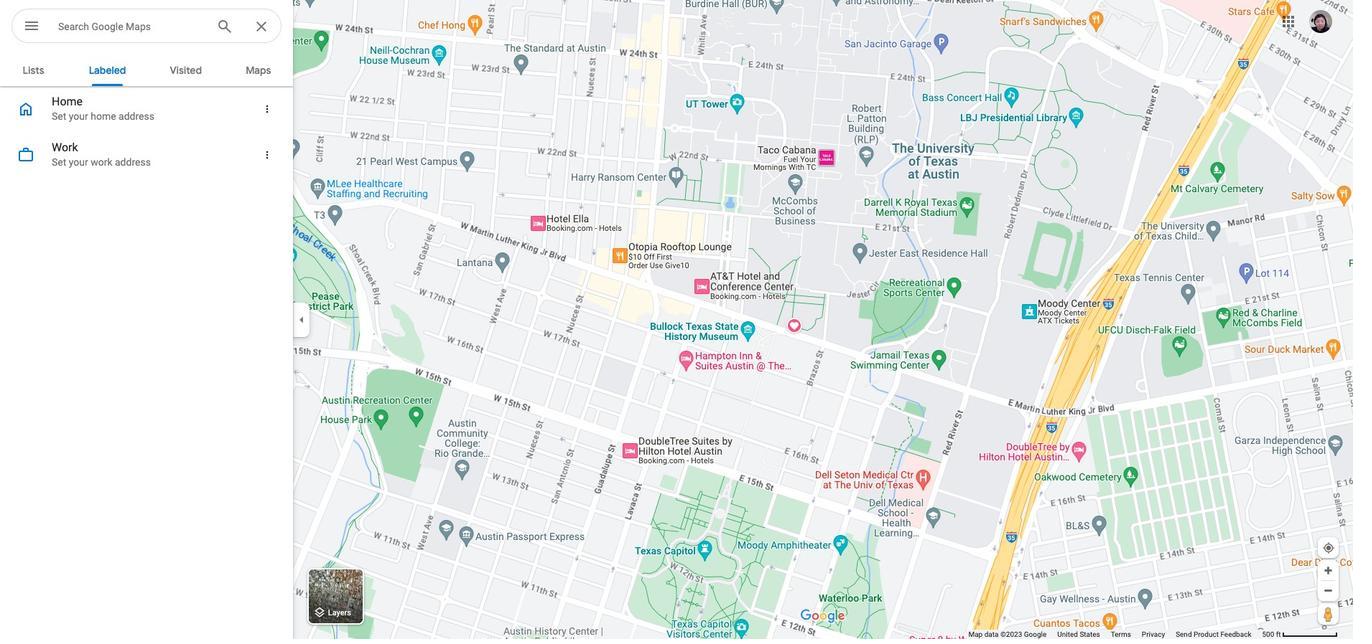 Task type: locate. For each thing, give the bounding box(es) containing it.
500
[[1262, 631, 1274, 639]]

0 vertical spatial 
[[261, 101, 274, 117]]

terms button
[[1111, 631, 1131, 640]]

0 vertical spatial maps
[[126, 21, 151, 32]]

home image
[[17, 99, 34, 119]]

1 your from the top
[[69, 111, 88, 122]]


[[261, 101, 274, 117], [261, 147, 274, 163]]

your
[[69, 111, 88, 122], [69, 157, 88, 168]]


[[23, 16, 40, 36]]

0 vertical spatial  button
[[251, 92, 286, 126]]

2  button from the top
[[251, 138, 286, 172]]

address inside home set your home address
[[119, 111, 154, 122]]

your down home at left
[[69, 111, 88, 122]]

footer containing map data ©2023 google
[[968, 631, 1262, 640]]

1 set from the top
[[52, 111, 66, 122]]

footer
[[968, 631, 1262, 640]]

search google maps
[[58, 21, 151, 32]]

 button for 
[[251, 92, 286, 126]]

None search field
[[11, 9, 293, 46]]

product
[[1194, 631, 1219, 639]]

Search Google Maps field
[[11, 9, 282, 44], [58, 17, 205, 34]]

tab list
[[0, 52, 293, 86]]

0 horizontal spatial maps
[[126, 21, 151, 32]]

1 vertical spatial maps
[[246, 64, 271, 77]]

2 set from the top
[[52, 157, 66, 168]]

send product feedback button
[[1176, 631, 1251, 640]]

none search field containing 
[[11, 9, 293, 46]]

google right ©2023
[[1024, 631, 1047, 639]]

labeled button
[[77, 52, 137, 86]]

your inside home set your home address
[[69, 111, 88, 122]]


[[17, 99, 34, 119]]

send
[[1176, 631, 1192, 639]]

address right work
[[115, 157, 151, 168]]

2  from the top
[[261, 147, 274, 163]]

united
[[1057, 631, 1078, 639]]

0 vertical spatial set
[[52, 111, 66, 122]]

0 horizontal spatial google
[[92, 21, 123, 32]]

your down work
[[69, 157, 88, 168]]

home
[[91, 111, 116, 122]]

address inside work set your work address
[[115, 157, 151, 168]]

 button for 
[[251, 138, 286, 172]]

0 vertical spatial your
[[69, 111, 88, 122]]

privacy button
[[1142, 631, 1165, 640]]

collapse side panel image
[[294, 312, 310, 328]]

set inside home set your home address
[[52, 111, 66, 122]]

2 your from the top
[[69, 157, 88, 168]]

set inside work set your work address
[[52, 157, 66, 168]]

 button
[[251, 92, 286, 126], [251, 138, 286, 172]]

work image
[[17, 145, 34, 165]]

ft
[[1276, 631, 1281, 639]]

1 vertical spatial 
[[261, 147, 274, 163]]

1 vertical spatial google
[[1024, 631, 1047, 639]]

set down home at left
[[52, 111, 66, 122]]

set for 
[[52, 111, 66, 122]]

1 vertical spatial your
[[69, 157, 88, 168]]

500 ft button
[[1262, 631, 1338, 639]]

google
[[92, 21, 123, 32], [1024, 631, 1047, 639]]

address right home
[[119, 111, 154, 122]]

 button
[[11, 9, 52, 46]]

google right 'search'
[[92, 21, 123, 32]]

address
[[119, 111, 154, 122], [115, 157, 151, 168]]

your for 
[[69, 157, 88, 168]]

maps
[[126, 21, 151, 32], [246, 64, 271, 77]]

visited
[[170, 64, 202, 77]]

1  button from the top
[[251, 92, 286, 126]]

your inside work set your work address
[[69, 157, 88, 168]]

1 vertical spatial set
[[52, 157, 66, 168]]

 for 
[[261, 147, 274, 163]]

work
[[52, 141, 78, 154]]

feedback
[[1221, 631, 1251, 639]]

 for 
[[261, 101, 274, 117]]

show your location image
[[1322, 542, 1335, 555]]

set
[[52, 111, 66, 122], [52, 157, 66, 168]]

1  from the top
[[261, 101, 274, 117]]

tab list containing lists
[[0, 52, 293, 86]]

1 vertical spatial  button
[[251, 138, 286, 172]]

0 vertical spatial address
[[119, 111, 154, 122]]

set down work
[[52, 157, 66, 168]]

lists
[[23, 64, 44, 77]]

your for 
[[69, 111, 88, 122]]

google maps element
[[0, 0, 1353, 640]]

1 horizontal spatial maps
[[246, 64, 271, 77]]

500 ft
[[1262, 631, 1281, 639]]

lists button
[[10, 52, 56, 86]]

1 vertical spatial address
[[115, 157, 151, 168]]



Task type: describe. For each thing, give the bounding box(es) containing it.
0 vertical spatial google
[[92, 21, 123, 32]]

layers
[[328, 609, 351, 619]]

home set your home address
[[52, 95, 154, 122]]

send product feedback
[[1176, 631, 1251, 639]]

zoom in image
[[1323, 566, 1334, 577]]

labeled
[[89, 64, 126, 77]]

work
[[91, 157, 112, 168]]

states
[[1080, 631, 1100, 639]]

data
[[984, 631, 999, 639]]

maps button
[[234, 52, 283, 86]]

1 horizontal spatial google
[[1024, 631, 1047, 639]]

address for 
[[115, 157, 151, 168]]

map data ©2023 google
[[968, 631, 1047, 639]]

©2023
[[1000, 631, 1022, 639]]

map
[[968, 631, 983, 639]]

tab list inside google maps element
[[0, 52, 293, 86]]

united states
[[1057, 631, 1100, 639]]

maps inside button
[[246, 64, 271, 77]]

privacy
[[1142, 631, 1165, 639]]

show street view coverage image
[[1318, 604, 1339, 626]]

maps inside search field
[[126, 21, 151, 32]]

visited button
[[158, 52, 213, 86]]

your places main content
[[0, 52, 293, 640]]

set for 
[[52, 157, 66, 168]]

work set your work address
[[52, 141, 151, 168]]


[[17, 145, 34, 165]]

google account: michele murakami  
(michele.murakami@adept.ai) image
[[1309, 10, 1332, 33]]

search google maps field containing search google maps
[[11, 9, 282, 44]]

search
[[58, 21, 89, 32]]

zoom out image
[[1323, 586, 1334, 597]]

none search field inside google maps element
[[11, 9, 293, 46]]

home
[[52, 95, 83, 108]]

address for 
[[119, 111, 154, 122]]

footer inside google maps element
[[968, 631, 1262, 640]]

terms
[[1111, 631, 1131, 639]]

united states button
[[1057, 631, 1100, 640]]



Task type: vqa. For each thing, say whether or not it's contained in the screenshot.
Maps
yes



